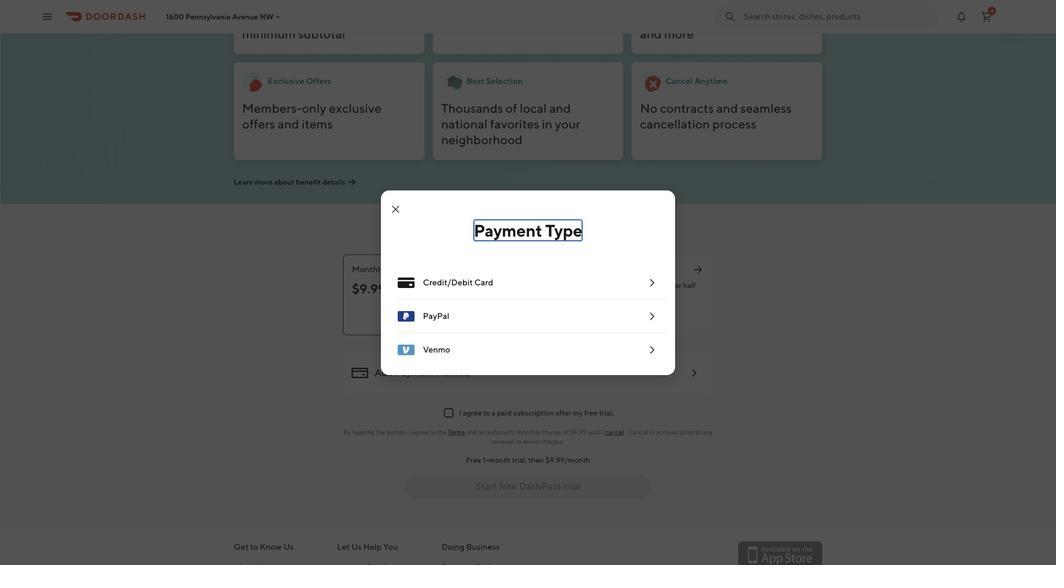 Task type: locate. For each thing, give the bounding box(es) containing it.
cancel anytime
[[665, 76, 728, 86]]

0 vertical spatial in
[[542, 117, 552, 131]]

and down save
[[640, 26, 662, 41]]

1 horizontal spatial for
[[688, 11, 704, 25]]

subscription
[[513, 409, 554, 418]]

with
[[670, 0, 695, 9]]

and inside the no contracts and seamless cancellation process
[[716, 101, 738, 116]]

for left half
[[672, 282, 682, 290]]

cancel right '.'
[[628, 429, 648, 437]]

$9.99 left until
[[570, 429, 586, 437]]

and right local
[[549, 101, 571, 116]]

the down same
[[604, 292, 615, 301]]

for inside save with on-demand grocery delivery for your essentials and more
[[688, 11, 704, 25]]

plan
[[386, 265, 403, 275]]

0 vertical spatial $9.99
[[352, 282, 386, 296]]

1 add new payment method image from the top
[[646, 277, 658, 289]]

$9.99
[[352, 282, 386, 296], [570, 429, 586, 437]]

0 horizontal spatial in
[[542, 117, 552, 131]]

and inside save with on-demand grocery delivery for your essentials and more
[[640, 26, 662, 41]]

agree right button,
[[412, 429, 428, 437]]

to
[[483, 409, 490, 418], [430, 429, 435, 437], [695, 429, 701, 437], [516, 438, 522, 446], [250, 543, 258, 553]]

1 vertical spatial more
[[255, 178, 273, 187]]

lower
[[333, 0, 365, 9]]

your
[[707, 11, 732, 25], [555, 117, 580, 131], [524, 218, 558, 237]]

4
[[990, 8, 994, 14]]

in down local
[[542, 117, 552, 131]]

the left button,
[[376, 429, 385, 437]]

until
[[588, 429, 601, 437]]

1 vertical spatial your
[[555, 117, 580, 131]]

local
[[520, 101, 547, 116]]

i up terms link
[[459, 409, 461, 418]]

1 horizontal spatial i
[[459, 409, 461, 418]]

2 horizontal spatial i
[[602, 429, 604, 437]]

free
[[584, 409, 598, 418]]

1 horizontal spatial cancel
[[665, 76, 693, 86]]

1 horizontal spatial $9.99
[[570, 429, 586, 437]]

0 vertical spatial payment
[[474, 220, 542, 240]]

0 horizontal spatial payment
[[395, 368, 433, 379]]

1 vertical spatial for
[[672, 282, 682, 290]]

0 vertical spatial delivery
[[261, 0, 307, 9]]

0 vertical spatial cancel
[[665, 76, 693, 86]]

us right let
[[351, 543, 362, 553]]

credit/debit card
[[423, 278, 493, 288]]

and down "members-"
[[278, 117, 299, 131]]

then
[[528, 457, 544, 465]]

the inside $0 delivery fee, lower service fees on orders over the minimum subtotal
[[352, 11, 372, 25]]

in inside . cancel in account prior to any renewal to avoid charges.
[[650, 429, 655, 437]]

add payment method
[[375, 368, 470, 379]]

the down "lower"
[[352, 11, 372, 25]]

1 us from the left
[[283, 543, 294, 553]]

business
[[466, 543, 500, 553]]

for
[[688, 11, 704, 25], [672, 282, 682, 290]]

add new payment method image for paypal
[[646, 310, 658, 323]]

terms link
[[448, 429, 465, 437]]

automatic
[[487, 429, 515, 437]]

more right learn
[[255, 178, 273, 187]]

venmo
[[423, 345, 450, 355]]

us
[[283, 543, 294, 553], [351, 543, 362, 553]]

0 horizontal spatial us
[[283, 543, 294, 553]]

cancel
[[665, 76, 693, 86], [628, 429, 648, 437]]

0 vertical spatial of
[[506, 101, 517, 116]]

details
[[322, 178, 345, 187]]

same
[[604, 282, 623, 290]]

0 horizontal spatial cancel
[[628, 429, 648, 437]]

add new payment method image for credit/debit card
[[646, 277, 658, 289]]

to right 'get'
[[250, 543, 258, 553]]

payment
[[474, 220, 542, 240], [395, 368, 433, 379]]

1 vertical spatial add new payment method image
[[646, 310, 658, 323]]

/year,
[[526, 287, 545, 295]]

0 horizontal spatial $9.99
[[352, 282, 386, 296]]

avenue
[[232, 12, 258, 21]]

same great benefits for half the price
[[604, 282, 696, 301]]

i right button,
[[409, 429, 411, 437]]

2 vertical spatial your
[[524, 218, 558, 237]]

fee,
[[309, 0, 331, 9]]

account
[[656, 429, 679, 437]]

1 horizontal spatial delivery
[[640, 11, 686, 25]]

tapping
[[352, 429, 374, 437]]

1 horizontal spatial agree
[[463, 409, 482, 418]]

offers
[[306, 76, 331, 86]]

to left avoid
[[516, 438, 522, 446]]

0 horizontal spatial for
[[672, 282, 682, 290]]

cancellation
[[640, 117, 710, 131]]

/mo ($96 /year, billed yearly)
[[478, 287, 565, 307]]

agree left a at the left bottom of page
[[463, 409, 482, 418]]

cancel up contracts
[[665, 76, 693, 86]]

0 vertical spatial add new payment method image
[[646, 277, 658, 289]]

to left a at the left bottom of page
[[483, 409, 490, 418]]

of right charge on the bottom of page
[[563, 429, 568, 437]]

paid
[[497, 409, 512, 418]]

choose
[[462, 218, 521, 237]]

avoid
[[523, 438, 539, 446]]

for down on- at the right of page
[[688, 11, 704, 25]]

the left terms link
[[437, 429, 446, 437]]

doing
[[441, 543, 465, 553]]

free 1-month trial, then $9.99/month
[[466, 457, 590, 465]]

doing business
[[441, 543, 500, 553]]

1 horizontal spatial payment
[[474, 220, 542, 240]]

half
[[683, 282, 696, 290]]

in left account
[[650, 429, 655, 437]]

offers
[[242, 117, 275, 131]]

members-
[[242, 101, 302, 116]]

1 vertical spatial of
[[563, 429, 568, 437]]

benefits
[[643, 282, 671, 290]]

$8
[[478, 282, 493, 296]]

button,
[[387, 429, 408, 437]]

credit/debit
[[423, 278, 473, 288]]

the
[[352, 11, 372, 25], [604, 292, 615, 301], [376, 429, 385, 437], [437, 429, 446, 437]]

2 add new payment method image from the top
[[646, 310, 658, 323]]

the inside same great benefits for half the price
[[604, 292, 615, 301]]

menu containing credit/debit card
[[389, 266, 667, 367]]

1 vertical spatial delivery
[[640, 11, 686, 25]]

save with on-demand grocery delivery for your essentials and more
[[640, 0, 811, 41]]

1 vertical spatial cancel
[[628, 429, 648, 437]]

1 horizontal spatial us
[[351, 543, 362, 553]]

your inside save with on-demand grocery delivery for your essentials and more
[[707, 11, 732, 25]]

0 horizontal spatial agree
[[412, 429, 428, 437]]

4 button
[[976, 6, 997, 27]]

0 vertical spatial for
[[688, 11, 704, 25]]

1 horizontal spatial in
[[650, 429, 655, 437]]

save
[[640, 0, 668, 9]]

add new payment method image right great
[[646, 277, 658, 289]]

1600 pennsylvania avenue nw
[[166, 12, 274, 21]]

of up favorites
[[506, 101, 517, 116]]

add new payment method image
[[646, 277, 658, 289], [646, 310, 658, 323]]

in
[[542, 117, 552, 131], [650, 429, 655, 437]]

menu
[[389, 266, 667, 367]]

anytime
[[694, 76, 728, 86]]

delivery down save
[[640, 11, 686, 25]]

$9.99 down monthly
[[352, 282, 386, 296]]

agree
[[463, 409, 482, 418], [412, 429, 428, 437]]

more
[[664, 26, 694, 41], [255, 178, 273, 187]]

0 horizontal spatial of
[[506, 101, 517, 116]]

0 vertical spatial your
[[707, 11, 732, 25]]

i right until
[[602, 429, 604, 437]]

benefit
[[296, 178, 321, 187]]

trial.
[[599, 409, 614, 418]]

close payment type image
[[389, 203, 402, 216]]

get
[[234, 543, 249, 553]]

add
[[375, 368, 393, 379]]

0 vertical spatial more
[[664, 26, 694, 41]]

monthly
[[352, 265, 384, 275]]

your inside thousands of local and national favorites in your neighborhood
[[555, 117, 580, 131]]

card
[[474, 278, 493, 288]]

subtotal
[[298, 26, 345, 41]]

add new payment method image down same great benefits for half the price
[[646, 310, 658, 323]]

delivery up on
[[261, 0, 307, 9]]

essentials
[[735, 11, 791, 25]]

0 horizontal spatial delivery
[[261, 0, 307, 9]]

more down with
[[664, 26, 694, 41]]

1 horizontal spatial more
[[664, 26, 694, 41]]

exclusive
[[267, 76, 304, 86]]

pennsylvania
[[185, 12, 231, 21]]

plan
[[561, 218, 594, 237]]

us right know
[[283, 543, 294, 553]]

and up process
[[716, 101, 738, 116]]

1 vertical spatial in
[[650, 429, 655, 437]]



Task type: describe. For each thing, give the bounding box(es) containing it.
/mo
[[493, 287, 507, 295]]

1-
[[483, 457, 489, 465]]

to left terms link
[[430, 429, 435, 437]]

learn
[[234, 178, 253, 187]]

now available
[[608, 315, 657, 324]]

after
[[556, 409, 571, 418]]

nw
[[260, 12, 274, 21]]

exclusive
[[329, 101, 381, 116]]

to left any
[[695, 429, 701, 437]]

renewal
[[492, 438, 515, 446]]

0 horizontal spatial more
[[255, 178, 273, 187]]

delivery inside $0 delivery fee, lower service fees on orders over the minimum subtotal
[[261, 0, 307, 9]]

national
[[441, 117, 488, 131]]

type
[[545, 220, 582, 240]]

thousands
[[441, 101, 503, 116]]

orders
[[286, 11, 322, 25]]

neighborhood
[[441, 132, 523, 147]]

choose your plan
[[462, 218, 594, 237]]

about
[[274, 178, 294, 187]]

let us help you
[[337, 543, 398, 553]]

trial,
[[512, 457, 527, 465]]

on-
[[698, 0, 718, 9]]

$9.99/month
[[545, 457, 590, 465]]

contracts
[[660, 101, 714, 116]]

cancel link
[[605, 429, 624, 437]]

/month
[[386, 287, 411, 295]]

by tapping the button, i agree to the terms and an automatic monthly charge of $9.99 until i cancel
[[343, 429, 624, 437]]

best
[[466, 76, 484, 86]]

show menu image
[[398, 275, 415, 291]]

service
[[367, 0, 408, 9]]

paypal
[[423, 311, 449, 321]]

thousands of local and national favorites in your neighborhood
[[441, 101, 580, 147]]

1 vertical spatial agree
[[412, 429, 428, 437]]

by
[[343, 429, 351, 437]]

selection
[[486, 76, 523, 86]]

2 us from the left
[[351, 543, 362, 553]]

any
[[702, 429, 713, 437]]

of inside thousands of local and national favorites in your neighborhood
[[506, 101, 517, 116]]

exclusive offers
[[267, 76, 331, 86]]

monthly plan
[[352, 265, 403, 275]]

1 horizontal spatial of
[[563, 429, 568, 437]]

1 vertical spatial $9.99
[[570, 429, 586, 437]]

no contracts and seamless cancellation process
[[640, 101, 792, 131]]

get to know us
[[234, 543, 294, 553]]

and left an
[[466, 429, 477, 437]]

more inside save with on-demand grocery delivery for your essentials and more
[[664, 26, 694, 41]]

demand
[[718, 0, 765, 9]]

$0 delivery fee, lower service fees on orders over the minimum subtotal
[[242, 0, 408, 41]]

1600 pennsylvania avenue nw button
[[166, 12, 282, 21]]

in inside thousands of local and national favorites in your neighborhood
[[542, 117, 552, 131]]

notification bell image
[[955, 10, 968, 23]]

1600
[[166, 12, 184, 21]]

your for and
[[555, 117, 580, 131]]

cancel inside . cancel in account prior to any renewal to avoid charges.
[[628, 429, 648, 437]]

an
[[478, 429, 485, 437]]

now
[[608, 315, 624, 324]]

9 items, open order cart image
[[980, 10, 993, 23]]

help
[[363, 543, 382, 553]]

available
[[625, 315, 657, 324]]

billed
[[546, 287, 565, 295]]

on
[[269, 11, 283, 25]]

no
[[640, 101, 657, 116]]

.
[[625, 429, 627, 437]]

minimum
[[242, 26, 296, 41]]

. cancel in account prior to any renewal to avoid charges.
[[492, 429, 713, 446]]

best selection
[[466, 76, 523, 86]]

items
[[302, 117, 333, 131]]

you
[[383, 543, 398, 553]]

members-only exclusive offers and items
[[242, 101, 381, 131]]

and inside the members-only exclusive offers and items
[[278, 117, 299, 131]]

payment type
[[474, 220, 582, 240]]

delivery inside save with on-demand grocery delivery for your essentials and more
[[640, 11, 686, 25]]

0 vertical spatial agree
[[463, 409, 482, 418]]

favorites
[[490, 117, 539, 131]]

know
[[260, 543, 282, 553]]

let
[[337, 543, 350, 553]]

monthly
[[517, 429, 540, 437]]

fees
[[242, 11, 266, 25]]

0 horizontal spatial i
[[409, 429, 411, 437]]

my
[[573, 409, 583, 418]]

and inside thousands of local and national favorites in your neighborhood
[[549, 101, 571, 116]]

month
[[489, 457, 511, 465]]

your for demand
[[707, 11, 732, 25]]

seamless
[[740, 101, 792, 116]]

grocery
[[767, 0, 811, 9]]

for inside same great benefits for half the price
[[672, 282, 682, 290]]

open menu image
[[41, 10, 54, 23]]

$0
[[242, 0, 259, 9]]

1 vertical spatial payment
[[395, 368, 433, 379]]

terms
[[448, 429, 465, 437]]

$9.99 /month
[[352, 282, 411, 296]]

add new payment method image
[[646, 344, 658, 356]]

great
[[624, 282, 642, 290]]

only
[[302, 101, 326, 116]]



Task type: vqa. For each thing, say whether or not it's contained in the screenshot.
and within the NO CONTRACTS AND SEAMLESS CANCELLATION PROCESS
yes



